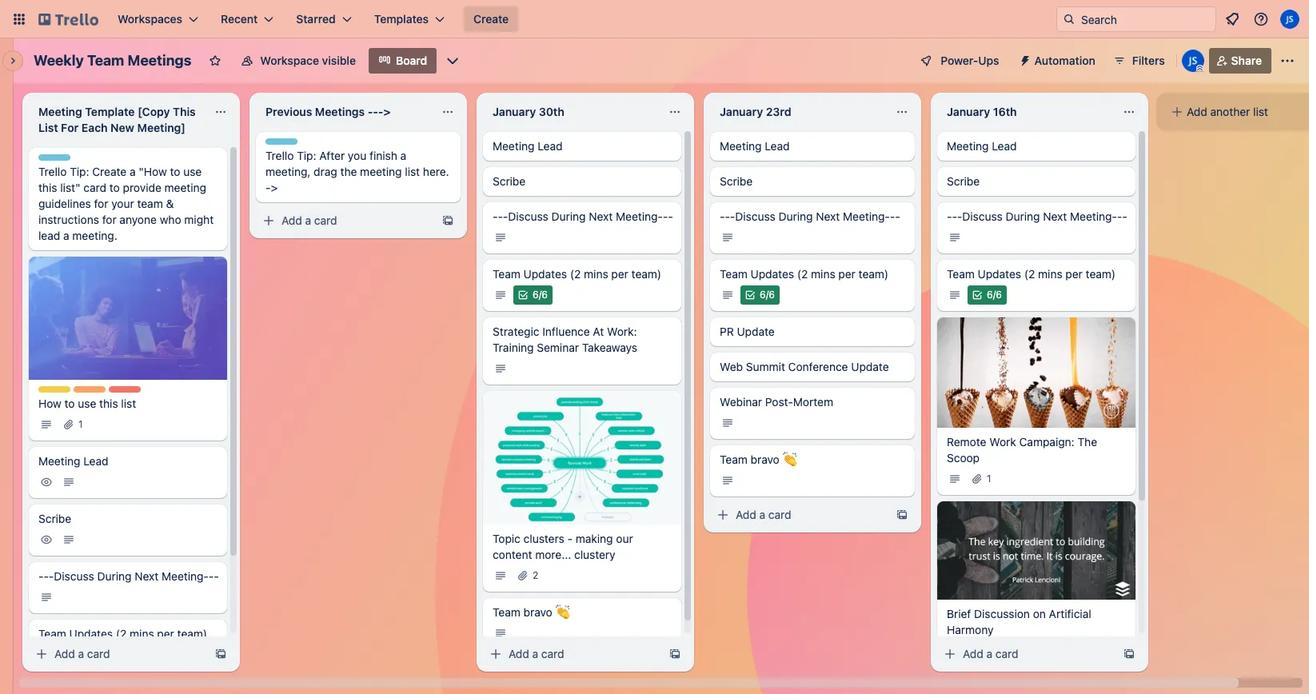 Task type: describe. For each thing, give the bounding box(es) containing it.
team) for ---discuss during next meeting--- link for january 16th text field
[[1086, 267, 1116, 281]]

share
[[1231, 54, 1262, 67]]

next for ---discuss during next meeting--- link for january 30th text box
[[589, 210, 613, 223]]

updates for ---discuss during next meeting--- link for january 16th text field
[[978, 267, 1021, 281]]

work
[[989, 435, 1016, 449]]

meeting- for ---discuss during next meeting--- link for january 30th text box
[[616, 210, 663, 223]]

use inside trello tip: create a "how to use this list" card to provide meeting guidelines for your team & instructions for anyone who might lead a meeting.
[[183, 165, 202, 178]]

1 vertical spatial for
[[102, 213, 116, 226]]

January 23rd text field
[[710, 99, 886, 125]]

how to use this list
[[38, 396, 136, 410]]

templates button
[[364, 6, 454, 32]]

another
[[1210, 105, 1250, 118]]

weekly
[[34, 52, 84, 69]]

sm image inside ---discuss during next meeting--- link
[[493, 229, 509, 245]]

list"
[[60, 181, 80, 194]]

add a card link for previous meetings ---> text field create from template… image
[[256, 210, 435, 232]]

add for trello tip: after you finish a meeting, drag the meeting list here. -> link on the top left
[[281, 214, 302, 227]]

workspaces button
[[108, 6, 208, 32]]

1 horizontal spatial bravo
[[751, 453, 780, 466]]

provide
[[123, 181, 161, 194]]

list inside trello tip: after you finish a meeting, drag the meeting list here. ->
[[405, 165, 420, 178]]

meeting lead for january 23rd text box
[[720, 139, 790, 153]]

meeting lead down 'how to use this list'
[[38, 454, 108, 467]]

"how
[[139, 165, 167, 178]]

1 horizontal spatial team bravo 👏
[[720, 453, 797, 466]]

meeting,
[[265, 165, 311, 178]]

trello tip: after you finish a meeting, drag the meeting list here. ->
[[265, 149, 449, 194]]

add another list link
[[1163, 99, 1309, 125]]

you
[[348, 149, 366, 162]]

1 horizontal spatial this
[[99, 396, 118, 410]]

trello tip: create a "how to use this list" card to provide meeting guidelines for your team & instructions for anyone who might lead a meeting. link
[[29, 148, 227, 250]]

trello for trello tip: after you finish a meeting, drag the meeting list here. ->
[[265, 149, 294, 162]]

power-
[[941, 54, 978, 67]]

>
[[271, 181, 278, 194]]

0 horizontal spatial to
[[64, 396, 75, 410]]

content
[[493, 547, 532, 561]]

lead for january 30th text box
[[538, 139, 563, 153]]

artificial
[[1049, 607, 1091, 620]]

brief discussion on artificial harmony
[[947, 607, 1091, 636]]

visible
[[322, 54, 356, 67]]

card for create from template… icon
[[768, 508, 791, 521]]

takeaways
[[582, 341, 637, 354]]

drag
[[314, 165, 337, 178]]

scribe for ---discuss during next meeting--- link for january 16th text field
[[947, 174, 980, 188]]

campaign:
[[1019, 435, 1074, 449]]

customize views image
[[445, 53, 461, 69]]

post-
[[765, 395, 793, 409]]

remote work campaign: the scoop
[[947, 435, 1097, 465]]

team
[[137, 197, 163, 210]]

weekly team meetings
[[34, 52, 191, 69]]

0 vertical spatial for
[[94, 197, 108, 210]]

brief discussion on artificial harmony link
[[937, 501, 1135, 667]]

January 16th text field
[[937, 99, 1113, 125]]

during for ---discuss during next meeting--- link for january 16th text field
[[1006, 210, 1040, 223]]

pr update link
[[710, 317, 915, 346]]

show menu image
[[1279, 53, 1295, 69]]

(2 for ---discuss during next meeting--- link for january 30th text box
[[570, 267, 581, 281]]

mins for ---discuss during next meeting--- link for january 16th text field
[[1038, 267, 1062, 281]]

finish
[[369, 149, 397, 162]]

filters button
[[1108, 48, 1170, 74]]

summit
[[746, 360, 785, 373]]

create from template… image for january 30th text box
[[669, 648, 681, 661]]

create from template… image for meeting template [copy this list for each new meeting] text box
[[214, 648, 227, 661]]

search image
[[1063, 13, 1076, 26]]

clusters
[[523, 531, 564, 545]]

add a card for create from template… image related to january 16th text field
[[963, 647, 1018, 661]]

harmony
[[947, 623, 994, 636]]

---discuss during next meeting--- for ---discuss during next meeting--- link for january 16th text field
[[947, 210, 1127, 223]]

recent button
[[211, 6, 283, 32]]

card for previous meetings ---> text field create from template… image
[[314, 214, 337, 227]]

tip: for create
[[70, 165, 89, 178]]

lead for january 23rd text box
[[765, 139, 790, 153]]

6/6 for bravo
[[533, 289, 548, 301]]

power-ups
[[941, 54, 999, 67]]

Meeting Template [Copy This List For Each New Meeting] text field
[[29, 99, 205, 141]]

board
[[396, 54, 427, 67]]

add for meeting lead "link" associated with january 23rd text box
[[736, 508, 756, 521]]

discuss for ---discuss during next meeting--- link for january 16th text field
[[962, 210, 1003, 223]]

per for ---discuss during next meeting--- link for january 30th text box
[[611, 267, 628, 281]]

this member is an admin of this board. image
[[1196, 65, 1203, 72]]

who
[[160, 213, 181, 226]]

automation
[[1034, 54, 1095, 67]]

here.
[[423, 165, 449, 178]]

Previous Meetings ---> text field
[[256, 99, 432, 125]]

web
[[720, 360, 743, 373]]

automation button
[[1012, 48, 1105, 74]]

updates inside team updates (2 mins per team) link
[[69, 627, 113, 640]]

card for create from template… image related to january 16th text field
[[995, 647, 1018, 661]]

topic
[[493, 531, 520, 545]]

trello tip: after you finish a meeting, drag the meeting list here. -> link
[[256, 132, 461, 202]]

jacob simon (jacobsimon16) image
[[1280, 10, 1299, 29]]

create from template… image for previous meetings ---> text field
[[441, 214, 454, 227]]

team updates (2 mins per team) link
[[29, 619, 227, 671]]

add a card link for create from template… image associated with meeting template [copy this list for each new meeting] text box
[[29, 643, 208, 665]]

the
[[1077, 435, 1097, 449]]

add a card for create from template… icon
[[736, 508, 791, 521]]

starred
[[296, 12, 336, 26]]

our
[[616, 531, 633, 545]]

workspace
[[260, 54, 319, 67]]

January 30th text field
[[483, 99, 659, 125]]

your
[[111, 197, 134, 210]]

sm image inside add another list link
[[1169, 104, 1185, 120]]

create inside trello tip: create a "how to use this list" card to provide meeting guidelines for your team & instructions for anyone who might lead a meeting.
[[92, 165, 127, 178]]

create button
[[464, 6, 518, 32]]

add for trello tip: create a "how to use this list" card to provide meeting guidelines for your team & instructions for anyone who might lead a meeting. link
[[54, 647, 75, 661]]

card for create from template… image corresponding to january 30th text box
[[541, 647, 564, 661]]

add a card for create from template… image associated with meeting template [copy this list for each new meeting] text box
[[54, 647, 110, 661]]

open information menu image
[[1253, 11, 1269, 27]]

meeting for january 16th text field
[[947, 139, 989, 153]]

templates
[[374, 12, 429, 26]]

---discuss during next meeting--- link for january 16th text field
[[937, 202, 1135, 253]]

create inside button
[[473, 12, 509, 26]]

work:
[[607, 325, 637, 338]]

trello for trello tip: create a "how to use this list" card to provide meeting guidelines for your team & instructions for anyone who might lead a meeting.
[[38, 165, 67, 178]]

2
[[533, 569, 538, 581]]

updates for ---discuss during next meeting--- link related to january 23rd text box
[[751, 267, 794, 281]]

updates for ---discuss during next meeting--- link for january 30th text box
[[523, 267, 567, 281]]

workspaces
[[118, 12, 182, 26]]

add for meeting lead "link" related to january 30th text box
[[509, 647, 529, 661]]

scribe link for january 23rd text box
[[710, 167, 915, 196]]

training
[[493, 341, 534, 354]]

pr
[[720, 325, 734, 338]]

add a card link for create from template… icon
[[710, 504, 889, 526]]

meeting.
[[72, 229, 117, 242]]

(2 for ---discuss during next meeting--- link for january 16th text field
[[1024, 267, 1035, 281]]

trello tip: create a "how to use this list" card to provide meeting guidelines for your team & instructions for anyone who might lead a meeting.
[[38, 165, 214, 242]]

---discuss during next meeting--- link for january 30th text box
[[483, 202, 681, 253]]

strategic influence at work: training seminar takeaways link
[[483, 317, 681, 385]]

1 vertical spatial update
[[851, 360, 889, 373]]

on
[[1033, 607, 1046, 620]]

lead for january 16th text field
[[992, 139, 1017, 153]]

workspace visible button
[[231, 48, 365, 74]]

0 vertical spatial list
[[1253, 105, 1268, 118]]



Task type: locate. For each thing, give the bounding box(es) containing it.
might
[[184, 213, 214, 226]]

create from template… image
[[441, 214, 454, 227], [214, 648, 227, 661], [669, 648, 681, 661], [1123, 648, 1135, 661]]

share button
[[1209, 48, 1271, 74]]

0 vertical spatial team bravo 👏
[[720, 453, 797, 466]]

team
[[87, 52, 124, 69], [493, 267, 520, 281], [720, 267, 748, 281], [947, 267, 975, 281], [720, 453, 748, 466], [493, 605, 520, 619], [38, 627, 66, 640]]

lead
[[38, 229, 60, 242]]

0 horizontal spatial 1
[[78, 418, 83, 430]]

team)
[[631, 267, 661, 281], [859, 267, 889, 281], [1086, 267, 1116, 281], [177, 627, 207, 640]]

2 horizontal spatial to
[[170, 165, 180, 178]]

pr update
[[720, 325, 775, 338]]

0 horizontal spatial 👏
[[555, 605, 570, 619]]

web summit conference update
[[720, 360, 889, 373]]

team bravo 👏
[[720, 453, 797, 466], [493, 605, 570, 619]]

0 horizontal spatial team bravo 👏
[[493, 605, 570, 619]]

team) for ---discuss during next meeting--- link for january 30th text box
[[631, 267, 661, 281]]

team updates (2 mins per team) for ---discuss during next meeting--- link related to january 23rd text box
[[720, 267, 889, 281]]

lead down january 16th text field
[[992, 139, 1017, 153]]

trello inside trello tip: create a "how to use this list" card to provide meeting guidelines for your team & instructions for anyone who might lead a meeting.
[[38, 165, 67, 178]]

0 horizontal spatial create
[[92, 165, 127, 178]]

star or unstar board image
[[209, 54, 222, 67]]

team updates (2 mins per team) for ---discuss during next meeting--- link for january 30th text box
[[493, 267, 661, 281]]

1 horizontal spatial 👏
[[783, 453, 797, 466]]

discussion
[[974, 607, 1030, 620]]

meeting lead down january 16th text field
[[947, 139, 1017, 153]]

1 horizontal spatial list
[[405, 165, 420, 178]]

discuss
[[508, 210, 548, 223], [735, 210, 775, 223], [962, 210, 1003, 223], [54, 569, 94, 583]]

-
[[265, 181, 271, 194], [493, 210, 498, 223], [498, 210, 503, 223], [503, 210, 508, 223], [663, 210, 668, 223], [668, 210, 673, 223], [720, 210, 725, 223], [725, 210, 730, 223], [730, 210, 735, 223], [890, 210, 895, 223], [895, 210, 900, 223], [947, 210, 952, 223], [952, 210, 957, 223], [957, 210, 962, 223], [1117, 210, 1122, 223], [1122, 210, 1127, 223], [567, 531, 573, 545], [38, 569, 44, 583], [44, 569, 49, 583], [49, 569, 54, 583], [209, 569, 214, 583], [214, 569, 219, 583]]

mins
[[584, 267, 608, 281], [811, 267, 835, 281], [1038, 267, 1062, 281], [130, 627, 154, 640]]

back to home image
[[38, 6, 98, 32]]

remote
[[947, 435, 986, 449]]

tip:
[[297, 149, 316, 162], [70, 165, 89, 178]]

2 vertical spatial list
[[121, 396, 136, 410]]

0 horizontal spatial this
[[38, 181, 57, 194]]

1 horizontal spatial 6/6
[[760, 289, 775, 301]]

strategic
[[493, 325, 539, 338]]

1 vertical spatial this
[[99, 396, 118, 410]]

next for ---discuss during next meeting--- link for january 16th text field
[[1043, 210, 1067, 223]]

0 horizontal spatial update
[[737, 325, 775, 338]]

sm image inside strategic influence at work: training seminar takeaways link
[[493, 361, 509, 377]]

meeting- for ---discuss during next meeting--- link for january 16th text field
[[1070, 210, 1117, 223]]

add a card for previous meetings ---> text field create from template… image
[[281, 214, 337, 227]]

meeting down finish
[[360, 165, 402, 178]]

add a card link for create from template… image related to january 16th text field
[[937, 643, 1116, 665]]

scoop
[[947, 451, 980, 465]]

meeting lead link for january 16th text field
[[937, 132, 1135, 161]]

0 horizontal spatial team bravo 👏 link
[[483, 598, 681, 649]]

2 6/6 from the left
[[760, 289, 775, 301]]

scribe for ---discuss during next meeting--- link for january 30th text box
[[493, 174, 526, 188]]

1 horizontal spatial to
[[109, 181, 120, 194]]

list right how
[[121, 396, 136, 410]]

meeting inside trello tip: after you finish a meeting, drag the meeting list here. ->
[[360, 165, 402, 178]]

sm image inside automation button
[[1012, 48, 1034, 70]]

meeting lead down january 30th text box
[[493, 139, 563, 153]]

update right conference
[[851, 360, 889, 373]]

2 horizontal spatial 6/6
[[987, 289, 1002, 301]]

after
[[319, 149, 345, 162]]

1 horizontal spatial trello
[[265, 149, 294, 162]]

board link
[[369, 48, 437, 74]]

scribe link for january 30th text box
[[483, 167, 681, 196]]

during for ---discuss during next meeting--- link for january 30th text box
[[551, 210, 586, 223]]

guidelines
[[38, 197, 91, 210]]

updates
[[523, 267, 567, 281], [751, 267, 794, 281], [978, 267, 1021, 281], [69, 627, 113, 640]]

use right "how
[[183, 165, 202, 178]]

1 horizontal spatial update
[[851, 360, 889, 373]]

0 vertical spatial 👏
[[783, 453, 797, 466]]

team bravo 👏 down 2
[[493, 605, 570, 619]]

more...
[[535, 547, 571, 561]]

mins for ---discuss during next meeting--- link related to january 23rd text box
[[811, 267, 835, 281]]

bravo down the webinar post-mortem in the bottom of the page
[[751, 453, 780, 466]]

0 vertical spatial this
[[38, 181, 57, 194]]

0 vertical spatial to
[[170, 165, 180, 178]]

team updates (2 mins per team) for ---discuss during next meeting--- link for january 16th text field
[[947, 267, 1116, 281]]

meeting lead link for january 30th text box
[[483, 132, 681, 161]]

1 down 'how to use this list'
[[78, 418, 83, 430]]

1 vertical spatial tip:
[[70, 165, 89, 178]]

add a card for create from template… image corresponding to january 30th text box
[[509, 647, 564, 661]]

this left list" at the top left of page
[[38, 181, 57, 194]]

0 vertical spatial meeting
[[360, 165, 402, 178]]

tip: inside trello tip: after you finish a meeting, drag the meeting list here. ->
[[297, 149, 316, 162]]

conference
[[788, 360, 848, 373]]

1 vertical spatial to
[[109, 181, 120, 194]]

0 vertical spatial 1
[[78, 418, 83, 430]]

6/6 for post-
[[760, 289, 775, 301]]

0 vertical spatial use
[[183, 165, 202, 178]]

meeting inside trello tip: create a "how to use this list" card to provide meeting guidelines for your team & instructions for anyone who might lead a meeting.
[[164, 181, 206, 194]]

trello up meeting,
[[265, 149, 294, 162]]

meeting lead link for january 23rd text box
[[710, 132, 915, 161]]

0 horizontal spatial use
[[78, 396, 96, 410]]

meeting down january 30th text box
[[493, 139, 535, 153]]

add a card link for create from template… image corresponding to january 30th text box
[[483, 643, 662, 665]]

1 vertical spatial trello
[[38, 165, 67, 178]]

webinar post-mortem link
[[710, 388, 915, 439]]

starred button
[[287, 6, 361, 32]]

this
[[38, 181, 57, 194], [99, 396, 118, 410]]

discuss for ---discuss during next meeting--- link related to january 23rd text box
[[735, 210, 775, 223]]

meeting lead for january 30th text box
[[493, 139, 563, 153]]

for left "your" at the top of the page
[[94, 197, 108, 210]]

0 vertical spatial update
[[737, 325, 775, 338]]

list left here.
[[405, 165, 420, 178]]

topic clusters - making our content more... clustery
[[493, 531, 633, 561]]

team bravo 👏 link
[[710, 445, 915, 497], [483, 598, 681, 649]]

👏 down more... at the left bottom of the page
[[555, 605, 570, 619]]

tip: up list" at the top left of page
[[70, 165, 89, 178]]

meeting-
[[616, 210, 663, 223], [843, 210, 890, 223], [1070, 210, 1117, 223], [162, 569, 209, 583]]

web summit conference update link
[[710, 353, 915, 381]]

0 horizontal spatial bravo
[[523, 605, 552, 619]]

discuss for ---discuss during next meeting--- link for january 30th text box
[[508, 210, 548, 223]]

sm image inside webinar post-mortem link
[[720, 415, 736, 431]]

trello
[[265, 149, 294, 162], [38, 165, 67, 178]]

3 6/6 from the left
[[987, 289, 1002, 301]]

1 vertical spatial 1
[[987, 473, 991, 485]]

1 vertical spatial use
[[78, 396, 96, 410]]

1 vertical spatial create
[[92, 165, 127, 178]]

team updates (2 mins per team)
[[493, 267, 661, 281], [720, 267, 889, 281], [947, 267, 1116, 281], [38, 627, 207, 640]]

seminar
[[537, 341, 579, 354]]

primary element
[[0, 0, 1309, 38]]

meeting down how
[[38, 454, 80, 467]]

the
[[340, 165, 357, 178]]

webinar
[[720, 395, 762, 409]]

to right "how
[[170, 165, 180, 178]]

1
[[78, 418, 83, 430], [987, 473, 991, 485]]

Search field
[[1076, 7, 1215, 31]]

team bravo 👏 link down 2
[[483, 598, 681, 649]]

1 down work
[[987, 473, 991, 485]]

this inside trello tip: create a "how to use this list" card to provide meeting guidelines for your team & instructions for anyone who might lead a meeting.
[[38, 181, 57, 194]]

meeting down january 23rd text box
[[720, 139, 762, 153]]

lead down january 23rd text box
[[765, 139, 790, 153]]

meeting for january 30th text box
[[493, 139, 535, 153]]

making
[[576, 531, 613, 545]]

team bravo 👏 link down webinar post-mortem link
[[710, 445, 915, 497]]

scribe for ---discuss during next meeting--- link related to january 23rd text box
[[720, 174, 753, 188]]

meeting lead
[[493, 139, 563, 153], [720, 139, 790, 153], [947, 139, 1017, 153], [38, 454, 108, 467]]

team) for ---discuss during next meeting--- link related to january 23rd text box
[[859, 267, 889, 281]]

- inside topic clusters - making our content more... clustery
[[567, 531, 573, 545]]

trello inside trello tip: after you finish a meeting, drag the meeting list here. ->
[[265, 149, 294, 162]]

add for january 16th text field's meeting lead "link"
[[963, 647, 983, 661]]

👏 down webinar post-mortem link
[[783, 453, 797, 466]]

1 horizontal spatial use
[[183, 165, 202, 178]]

for down "your" at the top of the page
[[102, 213, 116, 226]]

meeting up &
[[164, 181, 206, 194]]

tip: up meeting,
[[297, 149, 316, 162]]

---discuss during next meeting--- for ---discuss during next meeting--- link for january 30th text box
[[493, 210, 673, 223]]

jacob simon (jacobsimon16) image
[[1182, 50, 1204, 72]]

clustery
[[574, 547, 615, 561]]

0 vertical spatial bravo
[[751, 453, 780, 466]]

at
[[593, 325, 604, 338]]

card inside trello tip: create a "how to use this list" card to provide meeting guidelines for your team & instructions for anyone who might lead a meeting.
[[83, 181, 106, 194]]

anyone
[[119, 213, 157, 226]]

ups
[[978, 54, 999, 67]]

0 horizontal spatial tip:
[[70, 165, 89, 178]]

1 vertical spatial 👏
[[555, 605, 570, 619]]

per for ---discuss during next meeting--- link for january 16th text field
[[1065, 267, 1083, 281]]

scribe link for january 16th text field
[[937, 167, 1135, 196]]

team inside board name text field
[[87, 52, 124, 69]]

0 vertical spatial create
[[473, 12, 509, 26]]

1 horizontal spatial create
[[473, 12, 509, 26]]

strategic influence at work: training seminar takeaways
[[493, 325, 637, 354]]

(2 for ---discuss during next meeting--- link related to january 23rd text box
[[797, 267, 808, 281]]

1 vertical spatial meeting
[[164, 181, 206, 194]]

this right how
[[99, 396, 118, 410]]

during
[[551, 210, 586, 223], [779, 210, 813, 223], [1006, 210, 1040, 223], [97, 569, 132, 583]]

webinar post-mortem
[[720, 395, 833, 409]]

1 vertical spatial team bravo 👏
[[493, 605, 570, 619]]

1 vertical spatial bravo
[[523, 605, 552, 619]]

recent
[[221, 12, 258, 26]]

2 horizontal spatial list
[[1253, 105, 1268, 118]]

sm image
[[261, 213, 277, 229], [720, 229, 736, 245], [947, 229, 963, 245], [493, 287, 509, 303], [515, 287, 531, 303], [742, 287, 758, 303], [61, 416, 77, 432], [969, 471, 985, 487], [61, 474, 77, 490], [38, 531, 54, 547], [34, 646, 50, 662], [488, 646, 504, 662], [942, 646, 958, 662]]

0 horizontal spatial list
[[121, 396, 136, 410]]

create
[[473, 12, 509, 26], [92, 165, 127, 178]]

0 vertical spatial trello
[[265, 149, 294, 162]]

add a card
[[281, 214, 337, 227], [736, 508, 791, 521], [54, 647, 110, 661], [509, 647, 564, 661], [963, 647, 1018, 661]]

list right another
[[1253, 105, 1268, 118]]

team bravo 👏 down the webinar
[[720, 453, 797, 466]]

create from template… image
[[896, 509, 908, 521]]

list
[[1253, 105, 1268, 118], [405, 165, 420, 178], [121, 396, 136, 410]]

mins for ---discuss during next meeting--- link for january 30th text box
[[584, 267, 608, 281]]

add another list
[[1187, 105, 1268, 118]]

influence
[[542, 325, 590, 338]]

trello up list" at the top left of page
[[38, 165, 67, 178]]

sm image
[[1012, 48, 1034, 70], [1169, 104, 1185, 120], [493, 229, 509, 245], [720, 287, 736, 303], [947, 287, 963, 303], [969, 287, 985, 303], [493, 361, 509, 377], [720, 415, 736, 431], [38, 416, 54, 432], [947, 471, 963, 487], [720, 473, 736, 489], [38, 474, 54, 490], [715, 507, 731, 523], [61, 531, 77, 547], [493, 567, 509, 583], [515, 567, 531, 583], [38, 589, 54, 605], [493, 625, 509, 641]]

1 vertical spatial team bravo 👏 link
[[483, 598, 681, 649]]

0 horizontal spatial trello
[[38, 165, 67, 178]]

use
[[183, 165, 202, 178], [78, 396, 96, 410]]

card
[[83, 181, 106, 194], [314, 214, 337, 227], [768, 508, 791, 521], [87, 647, 110, 661], [541, 647, 564, 661], [995, 647, 1018, 661]]

next for ---discuss during next meeting--- link related to january 23rd text box
[[816, 210, 840, 223]]

👏
[[783, 453, 797, 466], [555, 605, 570, 619]]

per for ---discuss during next meeting--- link related to january 23rd text box
[[838, 267, 856, 281]]

meetings
[[128, 52, 191, 69]]

1 6/6 from the left
[[533, 289, 548, 301]]

card for create from template… image associated with meeting template [copy this list for each new meeting] text box
[[87, 647, 110, 661]]

brief
[[947, 607, 971, 620]]

tip: inside trello tip: create a "how to use this list" card to provide meeting guidelines for your team & instructions for anyone who might lead a meeting.
[[70, 165, 89, 178]]

lead down 'how to use this list'
[[83, 454, 108, 467]]

0 horizontal spatial 6/6
[[533, 289, 548, 301]]

filters
[[1132, 54, 1165, 67]]

lead
[[538, 139, 563, 153], [765, 139, 790, 153], [992, 139, 1017, 153], [83, 454, 108, 467]]

power-ups button
[[909, 48, 1009, 74]]

1 horizontal spatial meeting
[[360, 165, 402, 178]]

---discuss during next meeting--- link for january 23rd text box
[[710, 202, 915, 253]]

tip: for after
[[297, 149, 316, 162]]

mortem
[[793, 395, 833, 409]]

use right how
[[78, 396, 96, 410]]

0 notifications image
[[1223, 10, 1242, 29]]

instructions
[[38, 213, 99, 226]]

create from template… image for january 16th text field
[[1123, 648, 1135, 661]]

per
[[611, 267, 628, 281], [838, 267, 856, 281], [1065, 267, 1083, 281], [157, 627, 174, 640]]

meeting down january 16th text field
[[947, 139, 989, 153]]

Board name text field
[[26, 48, 199, 74]]

0 vertical spatial team bravo 👏 link
[[710, 445, 915, 497]]

during for ---discuss during next meeting--- link related to january 23rd text box
[[779, 210, 813, 223]]

scribe
[[493, 174, 526, 188], [720, 174, 753, 188], [947, 174, 980, 188], [38, 511, 71, 525]]

2 vertical spatial to
[[64, 396, 75, 410]]

1 horizontal spatial team bravo 👏 link
[[710, 445, 915, 497]]

a inside trello tip: after you finish a meeting, drag the meeting list here. ->
[[400, 149, 406, 162]]

0 vertical spatial tip:
[[297, 149, 316, 162]]

lead down january 30th text box
[[538, 139, 563, 153]]

for
[[94, 197, 108, 210], [102, 213, 116, 226]]

bravo down 2
[[523, 605, 552, 619]]

workspace visible
[[260, 54, 356, 67]]

0 horizontal spatial meeting
[[164, 181, 206, 194]]

update right pr
[[737, 325, 775, 338]]

to right how
[[64, 396, 75, 410]]

to up "your" at the top of the page
[[109, 181, 120, 194]]

1 vertical spatial list
[[405, 165, 420, 178]]

meeting lead link
[[483, 132, 681, 161], [710, 132, 915, 161], [937, 132, 1135, 161], [29, 447, 227, 498]]

meeting lead for january 16th text field
[[947, 139, 1017, 153]]

1 horizontal spatial tip:
[[297, 149, 316, 162]]

meeting for january 23rd text box
[[720, 139, 762, 153]]

---discuss during next meeting--- for ---discuss during next meeting--- link related to january 23rd text box
[[720, 210, 900, 223]]

meeting lead down january 23rd text box
[[720, 139, 790, 153]]

meeting- for ---discuss during next meeting--- link related to january 23rd text box
[[843, 210, 890, 223]]

1 horizontal spatial 1
[[987, 473, 991, 485]]

&
[[166, 197, 174, 210]]

- inside trello tip: after you finish a meeting, drag the meeting list here. ->
[[265, 181, 271, 194]]



Task type: vqa. For each thing, say whether or not it's contained in the screenshot.
Brief Discussion on Artificial Harmony
yes



